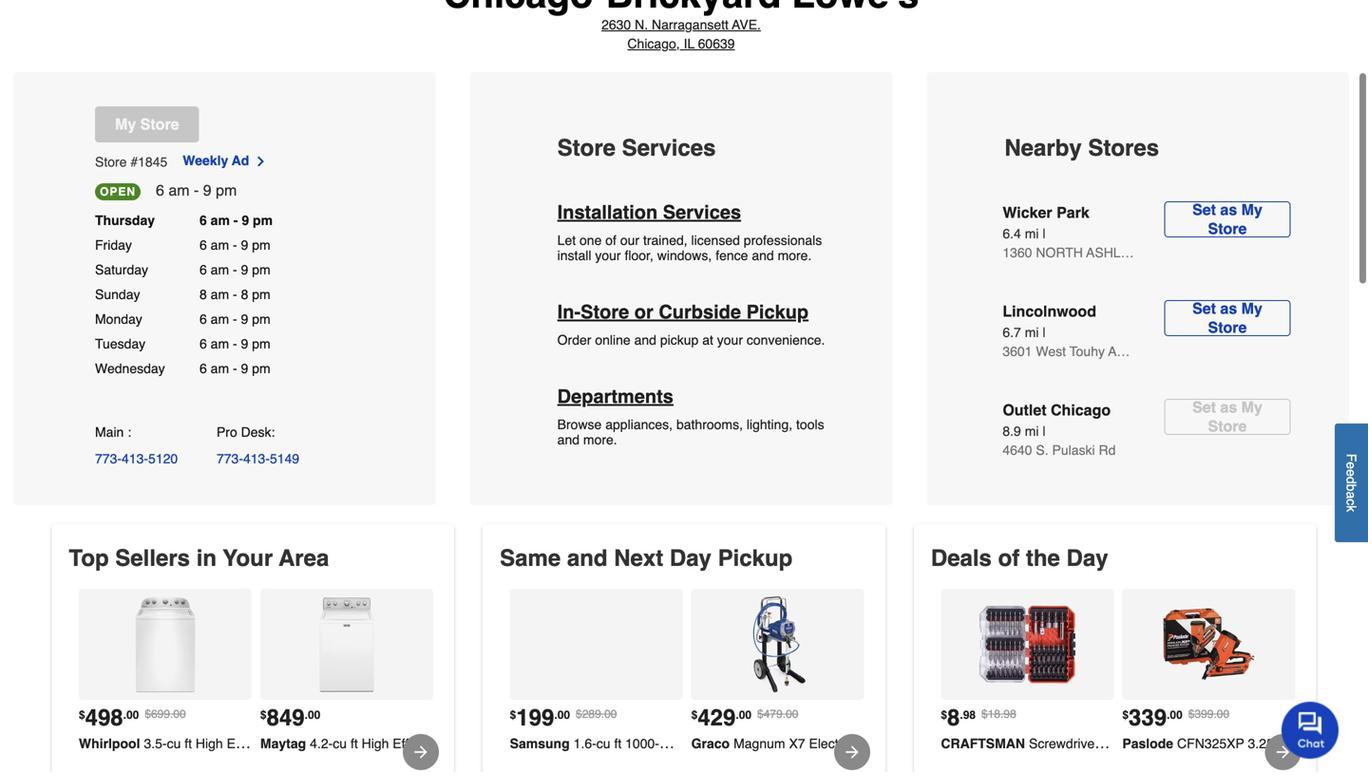 Task type: describe. For each thing, give the bounding box(es) containing it.
departments browse appliances, bathrooms, lighting, tools and more.
[[558, 386, 828, 448]]

am for thursday
[[211, 213, 230, 228]]

1 horizontal spatial of
[[998, 545, 1020, 572]]

top- for $699.00
[[336, 736, 362, 752]]

:
[[128, 425, 131, 440]]

. for 339
[[1167, 709, 1170, 722]]

| for outlet
[[1043, 424, 1046, 439]]

same and next day pickup
[[500, 545, 793, 572]]

tuesday
[[95, 336, 146, 351]]

your for curbside
[[717, 333, 743, 348]]

the-
[[723, 736, 746, 752]]

9 for tuesday
[[241, 336, 248, 351]]

il
[[684, 36, 695, 51]]

6 for wednesday
[[200, 361, 207, 376]]

5120
[[148, 451, 178, 466]]

windows,
[[657, 248, 712, 263]]

my for wicker park
[[1242, 201, 1263, 219]]

1 horizontal spatial 8
[[241, 287, 248, 302]]

1360
[[1003, 245, 1032, 260]]

pickup for curbside
[[747, 301, 809, 323]]

chicago inside 2630 n. narragansett ave. chicago , il 60639
[[628, 36, 676, 51]]

ave.
[[732, 17, 761, 32]]

ashland
[[1087, 245, 1149, 260]]

my inside my store button
[[115, 115, 136, 133]]

over-
[[690, 736, 723, 752]]

mi inside lincolnwood 6.7 mi | 3601 west touhy avenue
[[1025, 325, 1039, 340]]

3.5-
[[144, 736, 167, 752]]

main :
[[95, 425, 131, 440]]

more. inside departments browse appliances, bathrooms, lighting, tools and more.
[[583, 432, 617, 448]]

set as my store button for lincolnwood
[[1164, 299, 1291, 337]]

339
[[1129, 705, 1167, 731]]

6 am - 9 pm for saturday
[[200, 262, 271, 277]]

and left next
[[567, 545, 608, 572]]

your for one
[[595, 248, 621, 263]]

agitator for 849
[[453, 736, 499, 752]]

departments
[[558, 386, 674, 408]]

top
[[69, 545, 109, 572]]

$479.00
[[757, 708, 799, 721]]

and inside 'installation services let one of our trained, licensed professionals install your floor, windows, fence and more.'
[[752, 248, 774, 263]]

arrow right image for 429
[[843, 743, 862, 762]]

(stainless
[[856, 736, 915, 752]]

rd
[[1099, 443, 1116, 458]]

6 am - 9 pm for thursday
[[200, 213, 273, 228]]

stores
[[1088, 135, 1159, 161]]

north
[[1036, 245, 1083, 260]]

cu for $289.00
[[597, 736, 611, 752]]

set as my store for lincolnwood
[[1193, 300, 1263, 336]]

6.7
[[1003, 325, 1021, 340]]

0 horizontal spatial in
[[196, 545, 217, 572]]

1360 north ashland avenue link
[[1003, 243, 1206, 262]]

f e e d b a c k button
[[1335, 424, 1368, 542]]

$ for 339
[[1123, 709, 1129, 722]]

day for the
[[1067, 545, 1109, 572]]

arrow right image for 339
[[1274, 743, 1293, 762]]

as for outlet chicago
[[1221, 399, 1238, 416]]

stationary
[[856, 736, 916, 752]]

$ for 199
[[510, 709, 516, 722]]

429
[[698, 705, 736, 731]]

as for lincolnwood
[[1221, 300, 1238, 317]]

maytag 4.2-cu ft high efficiency agitator top-load washer (white)
[[260, 736, 653, 752]]

3601
[[1003, 344, 1032, 359]]

(white) for 849
[[610, 736, 653, 752]]

6 for thursday
[[200, 213, 207, 228]]

00 for 339
[[1170, 709, 1183, 722]]

in-store or curbside pickup link
[[558, 301, 809, 323]]

wednesday
[[95, 361, 165, 376]]

the
[[1026, 545, 1060, 572]]

98
[[963, 709, 976, 722]]

6 for monday
[[200, 312, 207, 327]]

park
[[1057, 204, 1090, 221]]

pm for wednesday
[[252, 361, 271, 376]]

my for outlet chicago
[[1242, 399, 1263, 416]]

and inside departments browse appliances, bathrooms, lighting, tools and more.
[[558, 432, 580, 448]]

trained,
[[643, 233, 688, 248]]

$ for 8
[[941, 709, 948, 722]]

1.6-
[[574, 736, 597, 752]]

microwave
[[789, 736, 853, 752]]

electric
[[809, 736, 853, 752]]

services for installation
[[663, 201, 741, 223]]

6.4
[[1003, 226, 1021, 241]]

narragansett
[[652, 17, 729, 32]]

samsung 1.6-cu ft 1000-watt over-the-range microwave (stainless steel)
[[510, 736, 953, 752]]

- for tuesday
[[233, 336, 237, 351]]

avenue
[[1109, 344, 1153, 359]]

1000-
[[625, 736, 659, 752]]

849
[[267, 705, 305, 731]]

lincolnwood 6.7 mi | 3601 west touhy avenue
[[1003, 303, 1153, 359]]

pm for monday
[[252, 312, 271, 327]]

load for $699.00
[[362, 736, 391, 752]]

8 am - 8 pm
[[200, 287, 271, 302]]

pro
[[217, 425, 237, 440]]

whirlpool
[[79, 736, 140, 752]]

(white) for $699.00
[[444, 736, 487, 752]]

pm for friday
[[252, 237, 271, 253]]

$ 498 . 00 $699.00
[[79, 705, 186, 731]]

4.2-
[[310, 736, 333, 752]]

6 for saturday
[[200, 262, 207, 277]]

$ 8 . 98 $18.98
[[941, 705, 1017, 731]]

arrow right image
[[412, 743, 431, 762]]

cfn325xp
[[1177, 736, 1245, 752]]

3.25-
[[1248, 736, 1279, 752]]

outlet chicago 8.9 mi | 4640 s. pulaski rd
[[1003, 402, 1116, 458]]

2 e from the top
[[1344, 469, 1359, 477]]

- for monday
[[233, 312, 237, 327]]

$ 339 . 00 $399.00
[[1123, 705, 1230, 731]]

am for tuesday
[[211, 336, 229, 351]]

00 for 849
[[308, 709, 321, 722]]

paint
[[963, 736, 993, 752]]

load for 849
[[528, 736, 557, 752]]

d
[[1344, 477, 1359, 484]]

b
[[1344, 484, 1359, 492]]

outlet chicago link
[[1003, 399, 1164, 422]]

3601 west touhy avenue link
[[1003, 342, 1153, 361]]

wicker park link
[[1003, 201, 1164, 224]]

lighting,
[[747, 417, 793, 432]]

browse
[[558, 417, 602, 432]]

4640 s. pulaski rd link
[[1003, 441, 1135, 460]]

magnum
[[734, 736, 786, 752]]

5149
[[270, 451, 299, 466]]

piece)
[[1170, 736, 1207, 752]]

order
[[558, 333, 592, 348]]

413- for 5149
[[243, 451, 270, 466]]

chat invite button image
[[1282, 701, 1340, 759]]

craftsman
[[941, 736, 1025, 752]]

9 for friday
[[241, 237, 248, 253]]

or
[[635, 301, 654, 323]]

| inside lincolnwood 6.7 mi | 3601 west touhy avenue
[[1043, 325, 1046, 340]]

tools
[[796, 417, 824, 432]]

- for wednesday
[[233, 361, 237, 376]]

top sellers in your area image for 849
[[297, 595, 397, 695]]

c
[[1359, 736, 1368, 752]]

fence
[[716, 248, 748, 263]]

thursday
[[95, 213, 155, 228]]

store inside the in-store or curbside pickup order online and pickup at your convenience.
[[581, 301, 629, 323]]

6 am - 9 pm for tuesday
[[200, 336, 271, 351]]

. for 199
[[554, 709, 558, 722]]

monday
[[95, 312, 142, 327]]

pm for thursday
[[253, 213, 273, 228]]

graco magnum x7 electric stationary airless paint sprayer
[[691, 736, 1044, 752]]

area
[[279, 545, 329, 572]]

screwdriver
[[1029, 736, 1099, 752]]

more. inside 'installation services let one of our trained, licensed professionals install your floor, windows, fence and more.'
[[778, 248, 812, 263]]

00 for 199
[[558, 709, 570, 722]]

top- for 849
[[502, 736, 528, 752]]

am for wednesday
[[211, 361, 229, 376]]

my store
[[115, 115, 179, 133]]

avenue
[[1152, 245, 1206, 260]]

store services
[[558, 135, 716, 161]]

9 for saturday
[[241, 262, 248, 277]]



Task type: vqa. For each thing, say whether or not it's contained in the screenshot.
Same
yes



Task type: locate. For each thing, give the bounding box(es) containing it.
| inside wicker park 6.4 mi | 1360 north ashland avenue
[[1043, 226, 1046, 241]]

1 horizontal spatial agitator
[[453, 736, 499, 752]]

mi right 8.9
[[1025, 424, 1039, 439]]

in left your
[[196, 545, 217, 572]]

. up whirlpool
[[123, 709, 126, 722]]

.
[[123, 709, 126, 722], [305, 709, 308, 722], [554, 709, 558, 722], [736, 709, 739, 722], [960, 709, 963, 722], [1167, 709, 1170, 722]]

and down or
[[634, 333, 657, 348]]

1 horizontal spatial your
[[717, 333, 743, 348]]

2 high from the left
[[362, 736, 389, 752]]

0 horizontal spatial more.
[[583, 432, 617, 448]]

6 am - 9 pm for wednesday
[[200, 361, 271, 376]]

773- for 773-413-5149
[[217, 451, 243, 466]]

413- inside 'link'
[[243, 451, 270, 466]]

1 horizontal spatial 413-
[[243, 451, 270, 466]]

2 agitator from the left
[[453, 736, 499, 752]]

my for lincolnwood
[[1242, 300, 1263, 317]]

413- down 'desk:'
[[243, 451, 270, 466]]

$ inside $ 339 . 00 $399.00
[[1123, 709, 1129, 722]]

2 deals of the day image from the left
[[1159, 595, 1259, 695]]

0 horizontal spatial day
[[670, 545, 712, 572]]

1 set as my store button from the top
[[1164, 201, 1291, 239]]

1 horizontal spatial cu
[[333, 736, 347, 752]]

1 | from the top
[[1043, 226, 1046, 241]]

pickup for day
[[718, 545, 793, 572]]

ft left 1000-
[[614, 736, 622, 752]]

cu down $289.00 in the left bottom of the page
[[597, 736, 611, 752]]

| for wicker
[[1043, 226, 1046, 241]]

5 00 from the left
[[1170, 709, 1183, 722]]

773- inside 'link'
[[217, 451, 243, 466]]

2 $ from the left
[[260, 709, 267, 722]]

. up paint at bottom right
[[960, 709, 963, 722]]

services inside 'installation services let one of our trained, licensed professionals install your floor, windows, fence and more.'
[[663, 201, 741, 223]]

$ for 498
[[79, 709, 85, 722]]

cu right maytag
[[333, 736, 347, 752]]

pickup up same and next day pickup image
[[718, 545, 793, 572]]

deals of the day image
[[978, 595, 1078, 695], [1159, 595, 1259, 695]]

main
[[95, 425, 124, 440]]

. up the-
[[736, 709, 739, 722]]

top sellers in your area image up $ 849 . 00 at the bottom left
[[297, 595, 397, 695]]

installation services link
[[558, 201, 741, 223]]

1 horizontal spatial (white)
[[610, 736, 653, 752]]

0 horizontal spatial high
[[196, 736, 223, 752]]

1 horizontal spatial deals of the day image
[[1159, 595, 1259, 695]]

1 horizontal spatial high
[[362, 736, 389, 752]]

agitator for $699.00
[[287, 736, 333, 752]]

floor,
[[625, 248, 654, 263]]

. inside $ 849 . 00
[[305, 709, 308, 722]]

2 horizontal spatial cu
[[597, 736, 611, 752]]

. inside $ 339 . 00 $399.00
[[1167, 709, 1170, 722]]

mi right 6.4
[[1025, 226, 1039, 241]]

0 horizontal spatial top-
[[336, 736, 362, 752]]

2 00 from the left
[[308, 709, 321, 722]]

set for lincolnwood
[[1193, 300, 1216, 317]]

00 right '199'
[[558, 709, 570, 722]]

1 e from the top
[[1344, 462, 1359, 469]]

1 deals of the day image from the left
[[978, 595, 1078, 695]]

1 cu from the left
[[167, 736, 181, 752]]

saturday
[[95, 262, 148, 277]]

mi inside wicker park 6.4 mi | 1360 north ashland avenue
[[1025, 226, 1039, 241]]

high right 3.5-
[[196, 736, 223, 752]]

mi for wicker
[[1025, 226, 1039, 241]]

00 for 498
[[126, 709, 139, 722]]

$ up over-
[[691, 709, 698, 722]]

load down '199'
[[528, 736, 557, 752]]

your inside 'installation services let one of our trained, licensed professionals install your floor, windows, fence and more.'
[[595, 248, 621, 263]]

as for wicker park
[[1221, 201, 1238, 219]]

2 vertical spatial set as my store
[[1193, 399, 1263, 435]]

let
[[558, 233, 576, 248]]

00 inside $ 199 . 00 $289.00
[[558, 709, 570, 722]]

$ up samsung
[[510, 709, 516, 722]]

$
[[79, 709, 85, 722], [260, 709, 267, 722], [510, 709, 516, 722], [691, 709, 698, 722], [941, 709, 948, 722], [1123, 709, 1129, 722]]

1 . from the left
[[123, 709, 126, 722]]

pm for sunday
[[252, 287, 271, 302]]

mi
[[1025, 226, 1039, 241], [1025, 325, 1039, 340], [1025, 424, 1039, 439]]

e
[[1344, 462, 1359, 469], [1344, 469, 1359, 477]]

2630 n. narragansett ave. chicago , il 60639
[[602, 17, 761, 51]]

2 . from the left
[[305, 709, 308, 722]]

00 inside $ 339 . 00 $399.00
[[1170, 709, 1183, 722]]

1 horizontal spatial chicago
[[1051, 402, 1111, 419]]

more. right fence at the right top
[[778, 248, 812, 263]]

3 . from the left
[[554, 709, 558, 722]]

pm for saturday
[[252, 262, 271, 277]]

your left the floor,
[[595, 248, 621, 263]]

1 efficiency from the left
[[227, 736, 284, 752]]

0 vertical spatial as
[[1221, 201, 1238, 219]]

0 horizontal spatial cu
[[167, 736, 181, 752]]

wicker park 6.4 mi | 1360 north ashland avenue
[[1003, 204, 1206, 260]]

2 vertical spatial as
[[1221, 399, 1238, 416]]

of left our on the left
[[606, 233, 617, 248]]

1 vertical spatial of
[[998, 545, 1020, 572]]

0 vertical spatial in
[[196, 545, 217, 572]]

1 vertical spatial chicago
[[1051, 402, 1111, 419]]

ft right 3.5-
[[185, 736, 192, 752]]

6 $ from the left
[[1123, 709, 1129, 722]]

. for 8
[[960, 709, 963, 722]]

00 inside $ 849 . 00
[[308, 709, 321, 722]]

. inside $ 498 . 00 $699.00
[[123, 709, 126, 722]]

$ inside $ 429 . 00 $479.00
[[691, 709, 698, 722]]

high for 849
[[362, 736, 389, 752]]

steel)
[[918, 736, 953, 752]]

curbside
[[659, 301, 741, 323]]

departments link
[[558, 386, 674, 408]]

0 horizontal spatial efficiency
[[227, 736, 284, 752]]

2 arrow right image from the left
[[1274, 743, 1293, 762]]

and inside the in-store or curbside pickup order online and pickup at your convenience.
[[634, 333, 657, 348]]

deals of the day image for 8
[[978, 595, 1078, 695]]

9
[[203, 182, 212, 199], [242, 213, 249, 228], [241, 237, 248, 253], [241, 262, 248, 277], [241, 312, 248, 327], [241, 336, 248, 351], [241, 361, 248, 376]]

1 horizontal spatial day
[[1067, 545, 1109, 572]]

1 ft from the left
[[185, 736, 192, 752]]

4 00 from the left
[[739, 709, 752, 722]]

0 vertical spatial your
[[595, 248, 621, 263]]

weekly ad link
[[183, 150, 268, 170]]

paslode cfn325xp 3.25-in 30-degree c
[[1123, 736, 1368, 752]]

1 horizontal spatial ft
[[351, 736, 358, 752]]

mi right 6.7
[[1025, 325, 1039, 340]]

0 horizontal spatial ft
[[185, 736, 192, 752]]

mi for outlet
[[1025, 424, 1039, 439]]

2 | from the top
[[1043, 325, 1046, 340]]

. up (47-
[[1167, 709, 1170, 722]]

am for saturday
[[211, 262, 229, 277]]

cu for 849
[[333, 736, 347, 752]]

cu for $699.00
[[167, 736, 181, 752]]

1 washer from the left
[[395, 736, 441, 752]]

set as my store button for outlet chicago
[[1164, 398, 1291, 436]]

set as my store for wicker park
[[1193, 201, 1263, 238]]

3 00 from the left
[[558, 709, 570, 722]]

pm
[[216, 182, 237, 199], [253, 213, 273, 228], [252, 237, 271, 253], [252, 262, 271, 277], [252, 287, 271, 302], [252, 312, 271, 327], [252, 336, 271, 351], [252, 361, 271, 376]]

1 $ from the left
[[79, 709, 85, 722]]

| up north
[[1043, 226, 1046, 241]]

1 vertical spatial set as my store button
[[1164, 299, 1291, 337]]

00 right 498
[[126, 709, 139, 722]]

1 high from the left
[[196, 736, 223, 752]]

0 horizontal spatial agitator
[[287, 736, 333, 752]]

outlet
[[1003, 402, 1047, 419]]

00 inside $ 429 . 00 $479.00
[[739, 709, 752, 722]]

$ inside $ 849 . 00
[[260, 709, 267, 722]]

day right the
[[1067, 545, 1109, 572]]

1 vertical spatial more.
[[583, 432, 617, 448]]

2 vertical spatial set as my store button
[[1164, 398, 1291, 436]]

bit
[[1103, 736, 1119, 752]]

sellers
[[115, 545, 190, 572]]

0 horizontal spatial chicago
[[628, 36, 676, 51]]

1 vertical spatial services
[[663, 201, 741, 223]]

chicago
[[628, 36, 676, 51], [1051, 402, 1111, 419]]

1 horizontal spatial top sellers in your area image
[[297, 595, 397, 695]]

$ for 429
[[691, 709, 698, 722]]

3 mi from the top
[[1025, 424, 1039, 439]]

mi inside outlet chicago 8.9 mi | 4640 s. pulaski rd
[[1025, 424, 1039, 439]]

-
[[194, 182, 199, 199], [234, 213, 238, 228], [233, 237, 237, 253], [233, 262, 237, 277], [233, 287, 237, 302], [233, 312, 237, 327], [233, 336, 237, 351], [233, 361, 237, 376]]

am for friday
[[211, 237, 229, 253]]

- for sunday
[[233, 287, 237, 302]]

set as my store button for wicker park
[[1164, 201, 1291, 239]]

2 ft from the left
[[351, 736, 358, 752]]

,
[[676, 36, 680, 51]]

0 vertical spatial mi
[[1025, 226, 1039, 241]]

2 (white) from the left
[[610, 736, 653, 752]]

1 horizontal spatial 773-
[[217, 451, 243, 466]]

30-
[[1293, 736, 1312, 752]]

am for sunday
[[211, 287, 229, 302]]

and
[[752, 248, 774, 263], [634, 333, 657, 348], [558, 432, 580, 448], [567, 545, 608, 572]]

6 for friday
[[200, 237, 207, 253]]

deals of the day image for 339
[[1159, 595, 1259, 695]]

3 ft from the left
[[614, 736, 622, 752]]

ad
[[232, 153, 249, 168]]

day right next
[[670, 545, 712, 572]]

n.
[[635, 17, 648, 32]]

2 top sellers in your area image from the left
[[297, 595, 397, 695]]

top- right 4.2-
[[336, 736, 362, 752]]

set for wicker park
[[1193, 201, 1216, 219]]

0 horizontal spatial your
[[595, 248, 621, 263]]

ft for 849
[[351, 736, 358, 752]]

1 vertical spatial set as my store
[[1193, 300, 1263, 336]]

services
[[622, 135, 716, 161], [663, 201, 741, 223]]

top sellers in your area image for $699.00
[[115, 595, 215, 695]]

installation
[[558, 201, 658, 223]]

0 horizontal spatial deals of the day image
[[978, 595, 1078, 695]]

8.9
[[1003, 424, 1021, 439]]

efficiency for $699.00
[[227, 736, 284, 752]]

0 horizontal spatial 773-
[[95, 451, 122, 466]]

4 $ from the left
[[691, 709, 698, 722]]

f e e d b a c k
[[1344, 454, 1359, 512]]

$ up paslode
[[1123, 709, 1129, 722]]

2 vertical spatial mi
[[1025, 424, 1039, 439]]

2 mi from the top
[[1025, 325, 1039, 340]]

773-413-5120
[[95, 451, 178, 466]]

2 413- from the left
[[243, 451, 270, 466]]

more. down departments link
[[583, 432, 617, 448]]

. inside $ 199 . 00 $289.00
[[554, 709, 558, 722]]

| inside outlet chicago 8.9 mi | 4640 s. pulaski rd
[[1043, 424, 1046, 439]]

1 vertical spatial pickup
[[718, 545, 793, 572]]

pickup
[[660, 333, 699, 348]]

2 horizontal spatial ft
[[614, 736, 622, 752]]

(white) left watt
[[610, 736, 653, 752]]

$ inside $ 199 . 00 $289.00
[[510, 709, 516, 722]]

$ up whirlpool
[[79, 709, 85, 722]]

6 for tuesday
[[200, 336, 207, 351]]

- for saturday
[[233, 262, 237, 277]]

ft for $289.00
[[614, 736, 622, 752]]

of inside 'installation services let one of our trained, licensed professionals install your floor, windows, fence and more.'
[[606, 233, 617, 248]]

2 cu from the left
[[333, 736, 347, 752]]

chevron right image
[[253, 154, 268, 169]]

00
[[126, 709, 139, 722], [308, 709, 321, 722], [558, 709, 570, 722], [739, 709, 752, 722], [1170, 709, 1183, 722]]

6 . from the left
[[1167, 709, 1170, 722]]

1 arrow right image from the left
[[843, 743, 862, 762]]

3 set as my store button from the top
[[1164, 398, 1291, 436]]

1 mi from the top
[[1025, 226, 1039, 241]]

773- down main
[[95, 451, 122, 466]]

samsung
[[510, 736, 570, 752]]

load
[[362, 736, 391, 752], [528, 736, 557, 752]]

2 horizontal spatial 8
[[948, 705, 960, 731]]

in
[[196, 545, 217, 572], [1279, 736, 1289, 752]]

2 top- from the left
[[502, 736, 528, 752]]

0 horizontal spatial load
[[362, 736, 391, 752]]

2 773- from the left
[[217, 451, 243, 466]]

same and next day pickup image
[[728, 595, 828, 695]]

open
[[100, 185, 136, 198]]

pm for tuesday
[[252, 336, 271, 351]]

and right fence at the right top
[[752, 248, 774, 263]]

pickup inside the in-store or curbside pickup order online and pickup at your convenience.
[[747, 301, 809, 323]]

my
[[115, 115, 136, 133], [1242, 201, 1263, 219], [1242, 300, 1263, 317], [1242, 399, 1263, 416]]

e up 'b'
[[1344, 469, 1359, 477]]

. inside $ 429 . 00 $479.00
[[736, 709, 739, 722]]

3 $ from the left
[[510, 709, 516, 722]]

00 right 849
[[308, 709, 321, 722]]

3 set as my store from the top
[[1193, 399, 1263, 435]]

6 am - 9 pm for monday
[[200, 312, 271, 327]]

5 $ from the left
[[941, 709, 948, 722]]

- for friday
[[233, 237, 237, 253]]

. for 849
[[305, 709, 308, 722]]

2 as from the top
[[1221, 300, 1238, 317]]

1 vertical spatial |
[[1043, 325, 1046, 340]]

in left 30-
[[1279, 736, 1289, 752]]

$ up whirlpool 3.5-cu ft high efficiency agitator top-load washer (white)
[[260, 709, 267, 722]]

| up s. at the right bottom of page
[[1043, 424, 1046, 439]]

0 vertical spatial pickup
[[747, 301, 809, 323]]

wicker
[[1003, 204, 1053, 221]]

washer for $699.00
[[395, 736, 441, 752]]

chicago up pulaski
[[1051, 402, 1111, 419]]

1 set as my store from the top
[[1193, 201, 1263, 238]]

3 as from the top
[[1221, 399, 1238, 416]]

one
[[580, 233, 602, 248]]

sprayer
[[997, 736, 1044, 752]]

413- down :
[[122, 451, 148, 466]]

$289.00
[[576, 708, 617, 721]]

1 horizontal spatial top-
[[502, 736, 528, 752]]

1 top sellers in your area image from the left
[[115, 595, 215, 695]]

5 . from the left
[[960, 709, 963, 722]]

1 horizontal spatial efficiency
[[393, 736, 450, 752]]

2 set as my store from the top
[[1193, 300, 1263, 336]]

0 vertical spatial set as my store button
[[1164, 201, 1291, 239]]

9 for monday
[[241, 312, 248, 327]]

pickup up convenience.
[[747, 301, 809, 323]]

0 horizontal spatial of
[[606, 233, 617, 248]]

top- down '199'
[[502, 736, 528, 752]]

services up licensed
[[663, 201, 741, 223]]

day for next
[[670, 545, 712, 572]]

1 horizontal spatial in
[[1279, 736, 1289, 752]]

0 horizontal spatial washer
[[395, 736, 441, 752]]

1 day from the left
[[670, 545, 712, 572]]

1 horizontal spatial arrow right image
[[1274, 743, 1293, 762]]

ft right 4.2-
[[351, 736, 358, 752]]

$ inside $ 8 . 98 $18.98
[[941, 709, 948, 722]]

washer for 849
[[561, 736, 607, 752]]

f
[[1344, 454, 1359, 462]]

set as my store for outlet chicago
[[1193, 399, 1263, 435]]

1 vertical spatial in
[[1279, 736, 1289, 752]]

install
[[558, 248, 592, 263]]

chicago down 'n.'
[[628, 36, 676, 51]]

. up samsung
[[554, 709, 558, 722]]

nearby
[[1005, 135, 1082, 161]]

$ for 849
[[260, 709, 267, 722]]

0 vertical spatial |
[[1043, 226, 1046, 241]]

set as my store
[[1193, 201, 1263, 238], [1193, 300, 1263, 336], [1193, 399, 1263, 435]]

. up maytag
[[305, 709, 308, 722]]

am
[[169, 182, 190, 199], [211, 213, 230, 228], [211, 237, 229, 253], [211, 262, 229, 277], [211, 287, 229, 302], [211, 312, 229, 327], [211, 336, 229, 351], [211, 361, 229, 376]]

(white) right arrow right image
[[444, 736, 487, 752]]

0 horizontal spatial (white)
[[444, 736, 487, 752]]

0 horizontal spatial 413-
[[122, 451, 148, 466]]

agitator
[[287, 736, 333, 752], [453, 736, 499, 752]]

cu down $699.00
[[167, 736, 181, 752]]

$ 849 . 00
[[260, 705, 321, 731]]

1 vertical spatial as
[[1221, 300, 1238, 317]]

773-413-5149
[[217, 451, 299, 466]]

. for 429
[[736, 709, 739, 722]]

1 horizontal spatial more.
[[778, 248, 812, 263]]

1 413- from the left
[[122, 451, 148, 466]]

2 efficiency from the left
[[393, 736, 450, 752]]

0 vertical spatial set as my store
[[1193, 201, 1263, 238]]

1 773- from the left
[[95, 451, 122, 466]]

1 agitator from the left
[[287, 736, 333, 752]]

$ 429 . 00 $479.00
[[691, 705, 799, 731]]

$ inside $ 498 . 00 $699.00
[[79, 709, 85, 722]]

high for $699.00
[[196, 736, 223, 752]]

1 as from the top
[[1221, 201, 1238, 219]]

. for 498
[[123, 709, 126, 722]]

arrow right image
[[843, 743, 862, 762], [1274, 743, 1293, 762]]

services for store
[[622, 135, 716, 161]]

1 (white) from the left
[[444, 736, 487, 752]]

2 day from the left
[[1067, 545, 1109, 572]]

pulaski
[[1052, 443, 1095, 458]]

1 load from the left
[[362, 736, 391, 752]]

00 for 429
[[739, 709, 752, 722]]

$ left 98
[[941, 709, 948, 722]]

0 vertical spatial services
[[622, 135, 716, 161]]

773- down pro
[[217, 451, 243, 466]]

0 vertical spatial of
[[606, 233, 617, 248]]

ft for $699.00
[[185, 736, 192, 752]]

deals of the day image up $399.00
[[1159, 595, 1259, 695]]

high left arrow right image
[[362, 736, 389, 752]]

9 for wednesday
[[241, 361, 248, 376]]

3 | from the top
[[1043, 424, 1046, 439]]

0 horizontal spatial top sellers in your area image
[[115, 595, 215, 695]]

00 right 339
[[1170, 709, 1183, 722]]

agitator right arrow right image
[[453, 736, 499, 752]]

$699.00
[[145, 708, 186, 721]]

1 00 from the left
[[126, 709, 139, 722]]

set for outlet chicago
[[1193, 399, 1216, 416]]

1 horizontal spatial washer
[[561, 736, 607, 752]]

00 inside $ 498 . 00 $699.00
[[126, 709, 139, 722]]

efficiency for 849
[[393, 736, 450, 752]]

and down departments
[[558, 432, 580, 448]]

our
[[620, 233, 640, 248]]

your inside the in-store or curbside pickup order online and pickup at your convenience.
[[717, 333, 743, 348]]

0 vertical spatial chicago
[[628, 36, 676, 51]]

- for thursday
[[234, 213, 238, 228]]

professionals
[[744, 233, 822, 248]]

chicago inside outlet chicago 8.9 mi | 4640 s. pulaski rd
[[1051, 402, 1111, 419]]

. inside $ 8 . 98 $18.98
[[960, 709, 963, 722]]

9 for thursday
[[242, 213, 249, 228]]

top sellers in your area image up $699.00
[[115, 595, 215, 695]]

am for monday
[[211, 312, 229, 327]]

0 horizontal spatial arrow right image
[[843, 743, 862, 762]]

set
[[1193, 201, 1216, 219], [1193, 300, 1216, 317], [1193, 399, 1216, 416], [1122, 736, 1142, 752]]

| up the west
[[1043, 325, 1046, 340]]

1 vertical spatial mi
[[1025, 325, 1039, 340]]

in-store or curbside pickup order online and pickup at your convenience.
[[558, 301, 825, 348]]

4640
[[1003, 443, 1032, 458]]

413- for 5120
[[122, 451, 148, 466]]

2 vertical spatial |
[[1043, 424, 1046, 439]]

nearby stores
[[1005, 135, 1159, 161]]

2 set as my store button from the top
[[1164, 299, 1291, 337]]

range
[[746, 736, 785, 752]]

lincolnwood link
[[1003, 300, 1164, 323]]

licensed
[[691, 233, 740, 248]]

load left arrow right image
[[362, 736, 391, 752]]

top sellers in your area image
[[115, 595, 215, 695], [297, 595, 397, 695]]

4 . from the left
[[736, 709, 739, 722]]

2 washer from the left
[[561, 736, 607, 752]]

1 horizontal spatial load
[[528, 736, 557, 752]]

deals of the day image up the $18.98
[[978, 595, 1078, 695]]

online
[[595, 333, 631, 348]]

1 vertical spatial your
[[717, 333, 743, 348]]

my store button
[[95, 106, 199, 143]]

1 top- from the left
[[336, 736, 362, 752]]

6 am - 9 pm for friday
[[200, 237, 271, 253]]

0 horizontal spatial 8
[[200, 287, 207, 302]]

same
[[500, 545, 561, 572]]

2 load from the left
[[528, 736, 557, 752]]

e up d
[[1344, 462, 1359, 469]]

of left the
[[998, 545, 1020, 572]]

3 cu from the left
[[597, 736, 611, 752]]

agitator down $ 849 . 00 at the bottom left
[[287, 736, 333, 752]]

your right at
[[717, 333, 743, 348]]

00 right 429
[[739, 709, 752, 722]]

services up installation services link
[[622, 135, 716, 161]]

0 vertical spatial more.
[[778, 248, 812, 263]]



